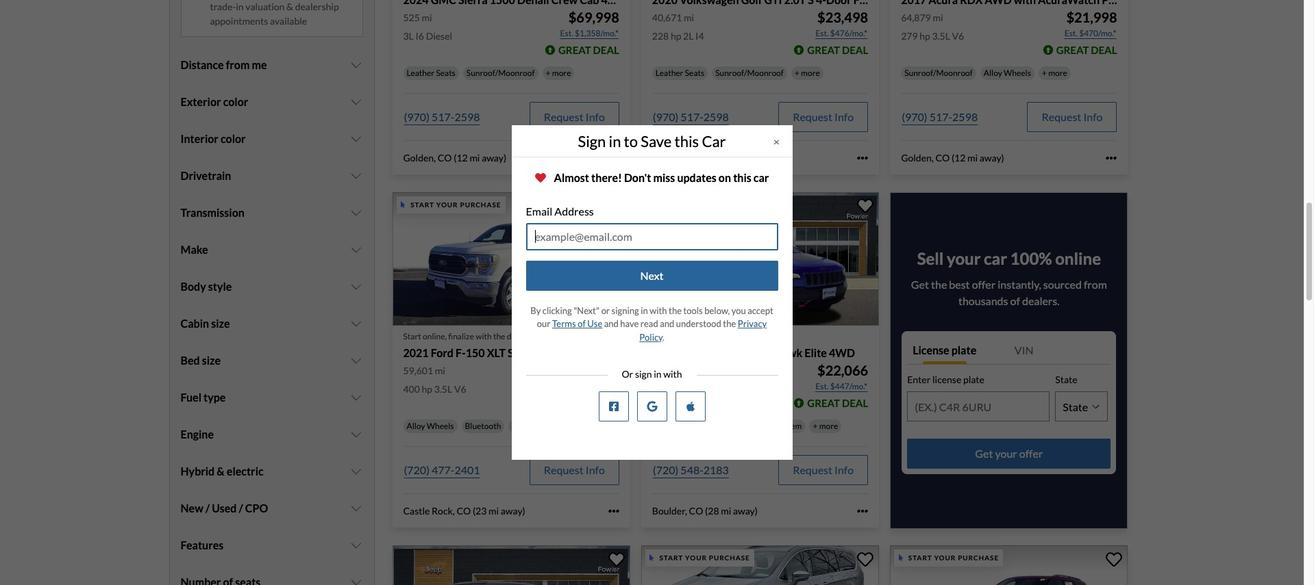 Task type: describe. For each thing, give the bounding box(es) containing it.
0 vertical spatial alloy wheels
[[984, 68, 1031, 78]]

3.5l for $21,998
[[932, 30, 950, 42]]

the inside "get the best offer instantly, sourced from thousands of dealers."
[[931, 278, 947, 292]]

by
[[531, 305, 541, 316]]

or
[[601, 305, 610, 316]]

ellipsis h image for $69,998
[[608, 153, 619, 164]]

navigation system
[[735, 422, 802, 432]]

request info for $23,498
[[793, 110, 854, 123]]

100%
[[1010, 249, 1052, 269]]

next button
[[526, 261, 778, 291]]

$22,066
[[818, 363, 868, 379]]

co for $69,998
[[438, 152, 452, 164]]

(970) for $69,998
[[404, 110, 430, 123]]

co for $21,998
[[936, 152, 950, 164]]

next
[[640, 269, 664, 282]]

2021
[[403, 347, 429, 360]]

0 horizontal spatial this
[[675, 132, 699, 151]]

mouse pointer image for oxford white 2021 ford f-150 xlt supercrew 4wd pickup truck four-wheel drive automatic image in the left of the page
[[401, 202, 405, 209]]

cherokee
[[705, 347, 752, 360]]

517- for $23,498
[[681, 110, 704, 123]]

leather seats for $69,998
[[407, 68, 456, 78]]

our
[[537, 319, 551, 330]]

jeep
[[680, 347, 703, 360]]

$22,066 est. $447/mo.*
[[816, 363, 868, 392]]

+ for $21,998
[[1042, 68, 1047, 78]]

dealer
[[507, 332, 530, 342]]

est. for $69,998
[[560, 28, 573, 38]]

ellipsis h image for $23,498
[[857, 153, 868, 164]]

great for $69,998
[[558, 44, 591, 56]]

get for get your offer
[[975, 448, 993, 461]]

seats for $23,498
[[685, 68, 705, 78]]

$69,998 est. $1,358/mo.*
[[560, 9, 619, 38]]

license plate
[[913, 344, 977, 357]]

228
[[652, 30, 669, 42]]

$23,498 est. $476/mo.*
[[816, 9, 868, 38]]

40,671 mi 228 hp 2l i4
[[652, 12, 704, 42]]

rapid red metallic tinted clearcoat 2020 ford explorer platinum awd suv / crossover all-wheel drive automatic image
[[890, 546, 1128, 586]]

away) for $23,498
[[731, 152, 755, 164]]

use
[[587, 319, 603, 330]]

save
[[641, 132, 672, 151]]

$33,980
[[569, 363, 619, 379]]

terms of use link
[[552, 319, 603, 330]]

Email Address text field
[[526, 223, 778, 251]]

1 and from the left
[[604, 319, 619, 330]]

info for $21,998
[[1084, 110, 1103, 123]]

i4
[[696, 30, 704, 42]]

59,601 mi 400 hp 3.5l v6
[[403, 365, 466, 396]]

boulder, co (28 mi away)
[[652, 506, 758, 518]]

info for $23,498
[[835, 110, 854, 123]]

f-
[[456, 347, 466, 360]]

(720) 477-2401 button
[[403, 456, 481, 486]]

backup camera
[[512, 422, 569, 432]]

0 vertical spatial in
[[609, 132, 621, 151]]

0 vertical spatial wheels
[[1004, 68, 1031, 78]]

4wd inside start online, finalize with the dealer 2021 ford f-150 xlt supercrew 4wd
[[565, 347, 591, 360]]

deal inside $33,980 est. $682/mo.* great deal
[[593, 398, 619, 410]]

64,879
[[901, 12, 931, 23]]

v6 for $33,980
[[454, 384, 466, 396]]

great for $21,998
[[1056, 44, 1089, 56]]

great for $23,498
[[807, 44, 840, 56]]

state
[[1056, 374, 1078, 386]]

away) for $69,998
[[482, 152, 506, 164]]

start online, finalize with the dealer 2021 ford f-150 xlt supercrew 4wd
[[403, 332, 591, 360]]

leather seats for $23,498
[[656, 68, 705, 78]]

deal for $22,066
[[842, 398, 868, 410]]

request info for $21,998
[[1042, 110, 1103, 123]]

(970) for $21,998
[[902, 110, 928, 123]]

$682/mo.*
[[581, 382, 619, 392]]

backup
[[512, 422, 539, 432]]

request info button for $23,498
[[779, 102, 868, 132]]

vin
[[1015, 344, 1034, 357]]

more right system
[[819, 422, 838, 432]]

(12 for $23,498
[[703, 152, 717, 164]]

with for or sign in with
[[664, 369, 682, 380]]

Enter license plate field
[[908, 393, 1049, 422]]

enter
[[907, 374, 931, 386]]

(12 for $21,998
[[952, 152, 966, 164]]

3.5l for $33,980
[[434, 384, 452, 396]]

(970) for $23,498
[[653, 110, 679, 123]]

2 vertical spatial in
[[654, 369, 662, 380]]

there!
[[591, 171, 622, 184]]

$23,498
[[818, 9, 868, 25]]

the down you
[[723, 319, 736, 330]]

or sign in with
[[622, 369, 682, 380]]

request for $69,998
[[544, 110, 584, 123]]

est. $1,358/mo.* button
[[560, 27, 619, 41]]

2598 for $69,998
[[455, 110, 480, 123]]

miss
[[653, 171, 675, 184]]

(970) 517-2598 button for $21,998
[[901, 102, 979, 132]]

2 and from the left
[[660, 319, 675, 330]]

with inside 'by clicking "next" or signing in with the tools below, you accept our'
[[650, 305, 667, 316]]

+ for $23,498
[[795, 68, 800, 78]]

mouse pointer image for rapid red metallic tinted clearcoat 2020 ford explorer platinum awd suv / crossover all-wheel drive automatic image in the right bottom of the page
[[899, 555, 903, 562]]

don't
[[624, 171, 651, 184]]

deal for $21,998
[[1091, 44, 1117, 56]]

(720) 477-2401
[[404, 464, 480, 477]]

517- for $69,998
[[432, 110, 455, 123]]

0 vertical spatial alloy
[[984, 68, 1002, 78]]

from
[[1084, 278, 1107, 292]]

(12 for $69,998
[[454, 152, 468, 164]]

start
[[403, 332, 421, 342]]

sell
[[917, 249, 944, 269]]

+ more for $23,498
[[795, 68, 820, 78]]

great deal for $69,998
[[558, 44, 619, 56]]

have
[[620, 319, 639, 330]]

sarge green clearcoat 2023 jeep gladiator rubicon crew cab 4wd pickup truck four-wheel drive 8-speed automatic image
[[392, 546, 630, 586]]

email
[[526, 205, 552, 218]]

64,879 mi 279 hp 3.5l v6
[[901, 12, 964, 42]]

away) for $21,998
[[980, 152, 1004, 164]]

0 horizontal spatial alloy
[[407, 422, 425, 432]]

mi inside 64,879 mi 279 hp 3.5l v6
[[933, 12, 943, 23]]

thousands
[[959, 295, 1008, 308]]

trailhawk
[[754, 347, 803, 360]]

elite
[[805, 347, 827, 360]]

tab list containing license plate
[[907, 337, 1111, 365]]

est. $682/mo.* button
[[566, 381, 619, 394]]

i6
[[416, 30, 424, 42]]

(970) 517-2598 for $69,998
[[404, 110, 480, 123]]

almost there! don't miss updates on this car
[[554, 171, 769, 184]]

$470/mo.*
[[1079, 28, 1117, 38]]

×
[[774, 135, 780, 148]]

v6 for $22,066
[[703, 384, 715, 396]]

525
[[403, 12, 420, 23]]

great inside $33,980 est. $682/mo.* great deal
[[558, 398, 591, 410]]

oxford white 2021 ford f-150 xlt supercrew 4wd pickup truck four-wheel drive automatic image
[[392, 192, 630, 326]]

online
[[1055, 249, 1101, 269]]

address
[[555, 205, 594, 218]]

deal for $23,498
[[842, 44, 868, 56]]

or
[[622, 369, 633, 380]]

sign in to save this car dialog
[[0, 0, 1304, 586]]

co for $23,498
[[687, 152, 701, 164]]

apple image
[[684, 401, 697, 412]]

+ more right system
[[813, 422, 838, 432]]

$447/mo.*
[[830, 382, 868, 392]]

sign
[[635, 369, 652, 380]]

car
[[702, 132, 726, 151]]

get the best offer instantly, sourced from thousands of dealers.
[[911, 278, 1107, 308]]

leather for $23,498
[[656, 68, 684, 78]]

sign in to save this car
[[578, 132, 726, 151]]

sourced
[[1044, 278, 1082, 292]]

license
[[913, 344, 950, 357]]

(28
[[705, 506, 719, 518]]

signing
[[612, 305, 639, 316]]

get your offer button
[[907, 439, 1111, 470]]

accept
[[748, 305, 773, 316]]

camera
[[540, 422, 569, 432]]

in inside 'by clicking "next" or signing in with the tools below, you accept our'
[[641, 305, 648, 316]]

the inside 'by clicking "next" or signing in with the tools below, you accept our'
[[669, 305, 682, 316]]

(720) 548-2183
[[653, 464, 729, 477]]

navigation
[[735, 422, 774, 432]]

best
[[949, 278, 970, 292]]

offer inside button
[[1020, 448, 1043, 461]]

golden, co (12 mi away) for $69,998
[[403, 152, 506, 164]]

+ more for $69,998
[[546, 68, 571, 78]]



Task type: vqa. For each thing, say whether or not it's contained in the screenshot.


Task type: locate. For each thing, give the bounding box(es) containing it.
of inside "get the best offer instantly, sourced from thousands of dealers."
[[1010, 295, 1020, 308]]

1 vertical spatial mouse pointer image
[[899, 555, 903, 562]]

0 horizontal spatial 517-
[[432, 110, 455, 123]]

mi inside 59,601 mi 400 hp 3.5l v6
[[435, 365, 445, 377]]

4wd up $22,066 at the right bottom of the page
[[829, 347, 855, 360]]

1 vertical spatial of
[[578, 319, 586, 330]]

1 (970) 517-2598 from the left
[[404, 110, 480, 123]]

hp inside 64,879 mi 279 hp 3.5l v6
[[920, 30, 930, 42]]

alloy
[[984, 68, 1002, 78], [407, 422, 425, 432]]

below,
[[705, 305, 730, 316]]

v6 inside 59,601 mi 400 hp 3.5l v6
[[454, 384, 466, 396]]

great down est. $476/mo.* button
[[807, 44, 840, 56]]

deal for $69,998
[[593, 44, 619, 56]]

2020 jeep cherokee trailhawk elite 4wd
[[652, 347, 855, 360]]

0 vertical spatial offer
[[972, 278, 996, 292]]

car
[[754, 171, 769, 184], [984, 249, 1007, 269]]

517- for $21,998
[[930, 110, 953, 123]]

1 horizontal spatial car
[[984, 249, 1007, 269]]

1 horizontal spatial this
[[733, 171, 752, 184]]

1 horizontal spatial offer
[[1020, 448, 1043, 461]]

great deal down est. $476/mo.* button
[[807, 44, 868, 56]]

(720) for $33,980
[[404, 464, 430, 477]]

2 horizontal spatial 2598
[[953, 110, 978, 123]]

with for start online, finalize with the dealer 2021 ford f-150 xlt supercrew 4wd
[[476, 332, 492, 342]]

seats down i4
[[685, 68, 705, 78]]

get for get the best offer instantly, sourced from thousands of dealers.
[[911, 278, 929, 292]]

.
[[663, 332, 664, 343]]

3.5l inside 59,601 mi 400 hp 3.5l v6
[[434, 384, 452, 396]]

ellipsis h image for castle rock, co (23 mi away)
[[608, 507, 619, 518]]

great deal for $22,066
[[807, 398, 868, 410]]

est. inside $33,980 est. $682/mo.* great deal
[[567, 382, 580, 392]]

est. for $23,498
[[816, 28, 829, 38]]

1 horizontal spatial 2598
[[704, 110, 729, 123]]

clicking
[[543, 305, 572, 316]]

great deal for $21,998
[[1056, 44, 1117, 56]]

license plate tab
[[907, 337, 1009, 365]]

est. down $33,980
[[567, 382, 580, 392]]

0 horizontal spatial and
[[604, 319, 619, 330]]

(23
[[473, 506, 487, 518]]

+
[[546, 68, 551, 78], [795, 68, 800, 78], [1042, 68, 1047, 78], [580, 422, 584, 432], [813, 422, 818, 432]]

v6 down "f-"
[[454, 384, 466, 396]]

0 horizontal spatial in
[[609, 132, 621, 151]]

2l
[[683, 30, 694, 42]]

great deal for $23,498
[[807, 44, 868, 56]]

(970) 517-2598 button for $23,498
[[652, 102, 730, 132]]

0 vertical spatial get
[[911, 278, 929, 292]]

request info
[[544, 110, 605, 123], [793, 110, 854, 123], [1042, 110, 1103, 123], [544, 464, 605, 477], [793, 464, 854, 477]]

1 vertical spatial with
[[476, 332, 492, 342]]

car inside dialog
[[754, 171, 769, 184]]

1 horizontal spatial v6
[[703, 384, 715, 396]]

1 (970) 517-2598 button from the left
[[403, 102, 481, 132]]

2020
[[652, 347, 678, 360]]

seats for $69,998
[[436, 68, 456, 78]]

0 vertical spatial your
[[947, 249, 981, 269]]

2 horizontal spatial golden, co (12 mi away)
[[901, 152, 1004, 164]]

castle
[[403, 506, 430, 518]]

0 vertical spatial ellipsis h image
[[1106, 153, 1117, 164]]

tools
[[684, 305, 703, 316]]

0 horizontal spatial golden,
[[403, 152, 436, 164]]

1 vertical spatial alloy
[[407, 422, 425, 432]]

1 horizontal spatial get
[[975, 448, 993, 461]]

0 vertical spatial with
[[650, 305, 667, 316]]

0 horizontal spatial wheels
[[427, 422, 454, 432]]

1 horizontal spatial leather
[[656, 68, 684, 78]]

77,911 mi 271 hp 3.2l v6
[[652, 365, 715, 396]]

tab list
[[907, 337, 1111, 365]]

offer inside "get the best offer instantly, sourced from thousands of dealers."
[[972, 278, 996, 292]]

est.
[[560, 28, 573, 38], [816, 28, 829, 38], [1065, 28, 1078, 38], [567, 382, 580, 392], [816, 382, 829, 392]]

3 (970) 517-2598 button from the left
[[901, 102, 979, 132]]

3 (970) 517-2598 from the left
[[902, 110, 978, 123]]

great for $22,066
[[807, 398, 840, 410]]

of down instantly,
[[1010, 295, 1020, 308]]

golden, for $21,998
[[901, 152, 934, 164]]

(720) inside (720) 548-2183 button
[[653, 464, 679, 477]]

1 horizontal spatial leather seats
[[656, 68, 705, 78]]

1 vertical spatial alloy wheels
[[407, 422, 454, 432]]

ellipsis h image for golden, co (12 mi away)
[[1106, 153, 1117, 164]]

1 (970) from the left
[[404, 110, 430, 123]]

(970)
[[404, 110, 430, 123], [653, 110, 679, 123], [902, 110, 928, 123]]

0 horizontal spatial (12
[[454, 152, 468, 164]]

hp inside 40,671 mi 228 hp 2l i4
[[671, 30, 681, 42]]

system
[[776, 422, 802, 432]]

1 horizontal spatial (12
[[703, 152, 717, 164]]

deal
[[593, 44, 619, 56], [842, 44, 868, 56], [1091, 44, 1117, 56], [593, 398, 619, 410], [842, 398, 868, 410]]

0 horizontal spatial 3.5l
[[434, 384, 452, 396]]

3 golden, from the left
[[901, 152, 934, 164]]

leather down 228
[[656, 68, 684, 78]]

plate
[[952, 344, 977, 357], [963, 374, 985, 386]]

0 vertical spatial this
[[675, 132, 699, 151]]

1 horizontal spatial 517-
[[681, 110, 704, 123]]

ellipsis h image
[[1106, 153, 1117, 164], [608, 507, 619, 518]]

the left tools on the bottom right of page
[[669, 305, 682, 316]]

0 horizontal spatial car
[[754, 171, 769, 184]]

and down or on the bottom of page
[[604, 319, 619, 330]]

online,
[[423, 332, 447, 342]]

deal down $476/mo.*
[[842, 44, 868, 56]]

with
[[650, 305, 667, 316], [476, 332, 492, 342], [664, 369, 682, 380]]

request for $23,498
[[793, 110, 833, 123]]

v6 inside 64,879 mi 279 hp 3.5l v6
[[952, 30, 964, 42]]

supercrew
[[508, 347, 563, 360]]

by clicking "next" or signing in with the tools below, you accept our
[[531, 305, 773, 330]]

1 vertical spatial plate
[[963, 374, 985, 386]]

est. $447/mo.* button
[[815, 381, 868, 394]]

mi inside 40,671 mi 228 hp 2l i4
[[684, 12, 694, 23]]

1 horizontal spatial in
[[641, 305, 648, 316]]

the up xlt
[[493, 332, 505, 342]]

77,911
[[652, 365, 682, 377]]

2 golden, from the left
[[652, 152, 685, 164]]

deal down $1,358/mo.* at the top left
[[593, 44, 619, 56]]

est. for $22,066
[[816, 382, 829, 392]]

1 horizontal spatial golden,
[[652, 152, 685, 164]]

(720) inside '(720) 477-2401' button
[[404, 464, 430, 477]]

1 golden, co (12 mi away) from the left
[[403, 152, 506, 164]]

leather down "i6"
[[407, 68, 435, 78]]

hp for $23,498
[[671, 30, 681, 42]]

0 vertical spatial 3.5l
[[932, 30, 950, 42]]

1 (12 from the left
[[454, 152, 468, 164]]

request info button
[[530, 102, 619, 132], [779, 102, 868, 132], [1028, 102, 1117, 132], [530, 456, 619, 486], [779, 456, 868, 486]]

est. inside $22,066 est. $447/mo.*
[[816, 382, 829, 392]]

1 leather seats from the left
[[407, 68, 456, 78]]

updates
[[677, 171, 717, 184]]

more for $69,998
[[552, 68, 571, 78]]

on
[[719, 171, 731, 184]]

2 horizontal spatial (970)
[[902, 110, 928, 123]]

3.5l inside 64,879 mi 279 hp 3.5l v6
[[932, 30, 950, 42]]

3 (12 from the left
[[952, 152, 966, 164]]

0 horizontal spatial (720)
[[404, 464, 430, 477]]

mi
[[422, 12, 432, 23], [684, 12, 694, 23], [933, 12, 943, 23], [470, 152, 480, 164], [719, 152, 729, 164], [968, 152, 978, 164], [435, 365, 445, 377], [684, 365, 694, 377], [489, 506, 499, 518], [721, 506, 731, 518]]

(720) for $22,066
[[653, 464, 679, 477]]

0 horizontal spatial your
[[947, 249, 981, 269]]

2 (720) from the left
[[653, 464, 679, 477]]

in right sign
[[654, 369, 662, 380]]

2 horizontal spatial v6
[[952, 30, 964, 42]]

v6 inside 77,911 mi 271 hp 3.2l v6
[[703, 384, 715, 396]]

your up best
[[947, 249, 981, 269]]

× button
[[762, 126, 792, 156]]

(970) 517-2598 button
[[403, 102, 481, 132], [652, 102, 730, 132], [901, 102, 979, 132]]

your for offer
[[995, 448, 1017, 461]]

finalize
[[448, 332, 474, 342]]

2 seats from the left
[[685, 68, 705, 78]]

in left the to
[[609, 132, 621, 151]]

0 horizontal spatial (970) 517-2598 button
[[403, 102, 481, 132]]

of inside the sign in to save this car dialog
[[578, 319, 586, 330]]

0 vertical spatial mouse pointer image
[[401, 202, 405, 209]]

1 horizontal spatial and
[[660, 319, 675, 330]]

v6 right '3.2l'
[[703, 384, 715, 396]]

est. down $23,498
[[816, 28, 829, 38]]

1 horizontal spatial (720)
[[653, 464, 679, 477]]

1 horizontal spatial of
[[1010, 295, 1020, 308]]

+ for $69,998
[[546, 68, 551, 78]]

est. for $33,980
[[567, 382, 580, 392]]

get inside button
[[975, 448, 993, 461]]

instantly,
[[998, 278, 1041, 292]]

0 horizontal spatial (970) 517-2598
[[404, 110, 480, 123]]

3.5l
[[932, 30, 950, 42], [434, 384, 452, 396]]

1 vertical spatial 3.5l
[[434, 384, 452, 396]]

est. down $22,066 at the right bottom of the page
[[816, 382, 829, 392]]

+ more right camera
[[580, 422, 605, 432]]

3.5l right the 279 at the right top of the page
[[932, 30, 950, 42]]

3.2l
[[683, 384, 701, 396]]

leather for $69,998
[[407, 68, 435, 78]]

1 517- from the left
[[432, 110, 455, 123]]

est. for $21,998
[[1065, 28, 1078, 38]]

this right on
[[733, 171, 752, 184]]

mouse pointer image
[[401, 202, 405, 209], [899, 555, 903, 562]]

heart image
[[535, 172, 546, 183]]

1 horizontal spatial alloy
[[984, 68, 1002, 78]]

billet silver metallic clearcoat 2020 chrysler pacifica limited fwd minivan front-wheel drive 9-speed automatic image
[[641, 546, 879, 586]]

of left use
[[578, 319, 586, 330]]

1 vertical spatial car
[[984, 249, 1007, 269]]

1 horizontal spatial mouse pointer image
[[899, 555, 903, 562]]

1 2598 from the left
[[455, 110, 480, 123]]

0 vertical spatial of
[[1010, 295, 1020, 308]]

more down est. $682/mo.* button
[[586, 422, 605, 432]]

great deal down "est. $1,358/mo.*" button
[[558, 44, 619, 56]]

est. $476/mo.* button
[[815, 27, 868, 41]]

the inside start online, finalize with the dealer 2021 ford f-150 xlt supercrew 4wd
[[493, 332, 505, 342]]

1 vertical spatial this
[[733, 171, 752, 184]]

hp right the 279 at the right top of the page
[[920, 30, 930, 42]]

deal down $682/mo.*
[[593, 398, 619, 410]]

info for $69,998
[[586, 110, 605, 123]]

hp right 271
[[671, 384, 681, 396]]

golden, for $69,998
[[403, 152, 436, 164]]

request info for $69,998
[[544, 110, 605, 123]]

vin tab
[[1009, 337, 1111, 365]]

with inside start online, finalize with the dealer 2021 ford f-150 xlt supercrew 4wd
[[476, 332, 492, 342]]

2 4wd from the left
[[829, 347, 855, 360]]

hp inside 77,911 mi 271 hp 3.2l v6
[[671, 384, 681, 396]]

car up instantly,
[[984, 249, 1007, 269]]

request for $21,998
[[1042, 110, 1082, 123]]

privacy
[[738, 319, 767, 330]]

2 horizontal spatial (970) 517-2598
[[902, 110, 978, 123]]

great down est. $682/mo.* button
[[558, 398, 591, 410]]

1 vertical spatial in
[[641, 305, 648, 316]]

1 horizontal spatial 3.5l
[[932, 30, 950, 42]]

0 horizontal spatial leather seats
[[407, 68, 456, 78]]

get inside "get the best offer instantly, sourced from thousands of dealers."
[[911, 278, 929, 292]]

ellipsis h image
[[608, 153, 619, 164], [857, 153, 868, 164], [857, 507, 868, 518]]

golden, for $23,498
[[652, 152, 685, 164]]

facebook square image
[[607, 401, 621, 412]]

0 horizontal spatial of
[[578, 319, 586, 330]]

1 horizontal spatial (970)
[[653, 110, 679, 123]]

1 horizontal spatial seats
[[685, 68, 705, 78]]

3 (970) from the left
[[902, 110, 928, 123]]

1 leather from the left
[[407, 68, 435, 78]]

hp inside 59,601 mi 400 hp 3.5l v6
[[422, 384, 432, 396]]

est. inside the $23,498 est. $476/mo.*
[[816, 28, 829, 38]]

v6 for $21,998
[[952, 30, 964, 42]]

great down "est. $1,358/mo.*" button
[[558, 44, 591, 56]]

0 horizontal spatial v6
[[454, 384, 466, 396]]

more for $21,998
[[1049, 68, 1068, 78]]

0 horizontal spatial offer
[[972, 278, 996, 292]]

more for $23,498
[[801, 68, 820, 78]]

+ more down est. $470/mo.* button
[[1042, 68, 1068, 78]]

get
[[911, 278, 929, 292], [975, 448, 993, 461]]

golden, co (12 mi away)
[[403, 152, 506, 164], [652, 152, 755, 164], [901, 152, 1004, 164]]

2 leather seats from the left
[[656, 68, 705, 78]]

3 golden, co (12 mi away) from the left
[[901, 152, 1004, 164]]

request
[[544, 110, 584, 123], [793, 110, 833, 123], [1042, 110, 1082, 123], [544, 464, 584, 477], [793, 464, 833, 477]]

2 (970) 517-2598 button from the left
[[652, 102, 730, 132]]

your for car
[[947, 249, 981, 269]]

alloy wheels
[[984, 68, 1031, 78], [407, 422, 454, 432]]

3 2598 from the left
[[953, 110, 978, 123]]

privacy policy
[[640, 319, 767, 343]]

1 vertical spatial get
[[975, 448, 993, 461]]

(720) left the 548-
[[653, 464, 679, 477]]

bluetooth
[[465, 422, 501, 432]]

(970) 517-2598 for $23,498
[[653, 110, 729, 123]]

almost
[[554, 171, 589, 184]]

0 vertical spatial plate
[[952, 344, 977, 357]]

2 2598 from the left
[[704, 110, 729, 123]]

0 vertical spatial car
[[754, 171, 769, 184]]

1 vertical spatial your
[[995, 448, 1017, 461]]

2 (970) from the left
[[653, 110, 679, 123]]

0 horizontal spatial golden, co (12 mi away)
[[403, 152, 506, 164]]

plate inside tab
[[952, 344, 977, 357]]

0 horizontal spatial seats
[[436, 68, 456, 78]]

with up read
[[650, 305, 667, 316]]

deal down the $447/mo.*
[[842, 398, 868, 410]]

2598 for $23,498
[[704, 110, 729, 123]]

seats
[[436, 68, 456, 78], [685, 68, 705, 78]]

your inside get your offer button
[[995, 448, 1017, 461]]

with up 150
[[476, 332, 492, 342]]

and up .
[[660, 319, 675, 330]]

3l
[[403, 30, 414, 42]]

get down enter license plate field
[[975, 448, 993, 461]]

v6 right the 279 at the right top of the page
[[952, 30, 964, 42]]

2 horizontal spatial (970) 517-2598 button
[[901, 102, 979, 132]]

great down est. $447/mo.* 'button' at bottom right
[[807, 398, 840, 410]]

hp for $21,998
[[920, 30, 930, 42]]

enter license plate
[[907, 374, 985, 386]]

understood
[[676, 319, 721, 330]]

2 leather from the left
[[656, 68, 684, 78]]

150
[[466, 347, 485, 360]]

0 horizontal spatial leather
[[407, 68, 435, 78]]

2 (12 from the left
[[703, 152, 717, 164]]

hp for $33,980
[[422, 384, 432, 396]]

0 horizontal spatial mouse pointer image
[[401, 202, 405, 209]]

40,671
[[652, 12, 682, 23]]

request info button for $69,998
[[530, 102, 619, 132]]

mi inside 525 mi 3l i6 diesel
[[422, 12, 432, 23]]

1 horizontal spatial (970) 517-2598
[[653, 110, 729, 123]]

0 horizontal spatial 4wd
[[565, 347, 591, 360]]

2 horizontal spatial in
[[654, 369, 662, 380]]

1 golden, from the left
[[403, 152, 436, 164]]

request info button for $21,998
[[1028, 102, 1117, 132]]

1 vertical spatial ellipsis h image
[[608, 507, 619, 518]]

diesel
[[426, 30, 452, 42]]

2598 for $21,998
[[953, 110, 978, 123]]

2 golden, co (12 mi away) from the left
[[652, 152, 755, 164]]

away)
[[482, 152, 506, 164], [731, 152, 755, 164], [980, 152, 1004, 164], [501, 506, 525, 518], [733, 506, 758, 518]]

seats down diesel
[[436, 68, 456, 78]]

in up terms of use and have read and understood the
[[641, 305, 648, 316]]

more down est. $476/mo.* button
[[801, 68, 820, 78]]

1 (720) from the left
[[404, 464, 430, 477]]

your down enter license plate field
[[995, 448, 1017, 461]]

wheels
[[1004, 68, 1031, 78], [427, 422, 454, 432]]

$33,980 est. $682/mo.* great deal
[[558, 363, 619, 410]]

get your offer
[[975, 448, 1043, 461]]

$69,998
[[569, 9, 619, 25]]

59,601
[[403, 365, 433, 377]]

1 horizontal spatial (970) 517-2598 button
[[652, 102, 730, 132]]

est. inside $69,998 est. $1,358/mo.*
[[560, 28, 573, 38]]

with up 271
[[664, 369, 682, 380]]

3.5l right 400
[[434, 384, 452, 396]]

2 horizontal spatial 517-
[[930, 110, 953, 123]]

v6
[[952, 30, 964, 42], [454, 384, 466, 396], [703, 384, 715, 396]]

more down est. $470/mo.* button
[[1049, 68, 1068, 78]]

0 horizontal spatial ellipsis h image
[[608, 507, 619, 518]]

get down sell
[[911, 278, 929, 292]]

4wd up $33,980
[[565, 347, 591, 360]]

est. down $21,998
[[1065, 28, 1078, 38]]

$21,998
[[1067, 9, 1117, 25]]

2 vertical spatial with
[[664, 369, 682, 380]]

great down est. $470/mo.* button
[[1056, 44, 1089, 56]]

hp right 400
[[422, 384, 432, 396]]

the left best
[[931, 278, 947, 292]]

2 517- from the left
[[681, 110, 704, 123]]

google image
[[645, 401, 659, 412]]

1 vertical spatial offer
[[1020, 448, 1043, 461]]

1 4wd from the left
[[565, 347, 591, 360]]

the
[[931, 278, 947, 292], [669, 305, 682, 316], [723, 319, 736, 330], [493, 332, 505, 342]]

mouse pointer image
[[650, 555, 654, 562]]

est. inside $21,998 est. $470/mo.*
[[1065, 28, 1078, 38]]

terms
[[552, 319, 576, 330]]

hp left 2l
[[671, 30, 681, 42]]

(970) 517-2598 button for $69,998
[[403, 102, 481, 132]]

sell your car 100% online
[[917, 249, 1101, 269]]

car right on
[[754, 171, 769, 184]]

great deal down est. $447/mo.* 'button' at bottom right
[[807, 398, 868, 410]]

0 horizontal spatial get
[[911, 278, 929, 292]]

1 horizontal spatial ellipsis h image
[[1106, 153, 1117, 164]]

castle rock, co (23 mi away)
[[403, 506, 525, 518]]

"next"
[[574, 305, 600, 316]]

and
[[604, 319, 619, 330], [660, 319, 675, 330]]

271
[[652, 384, 669, 396]]

golden, co (12 mi away) for $21,998
[[901, 152, 1004, 164]]

terms of use and have read and understood the
[[552, 319, 738, 330]]

3 517- from the left
[[930, 110, 953, 123]]

1 horizontal spatial alloy wheels
[[984, 68, 1031, 78]]

1 horizontal spatial your
[[995, 448, 1017, 461]]

$21,998 est. $470/mo.*
[[1065, 9, 1117, 38]]

0 horizontal spatial 2598
[[455, 110, 480, 123]]

1 horizontal spatial golden, co (12 mi away)
[[652, 152, 755, 164]]

this left 'car' at the right top of page
[[675, 132, 699, 151]]

leather seats down diesel
[[407, 68, 456, 78]]

2 (970) 517-2598 from the left
[[653, 110, 729, 123]]

1 vertical spatial wheels
[[427, 422, 454, 432]]

dealers.
[[1022, 295, 1060, 308]]

+ more for $21,998
[[1042, 68, 1068, 78]]

+ more down "est. $1,358/mo.*" button
[[546, 68, 571, 78]]

+ more down est. $476/mo.* button
[[795, 68, 820, 78]]

sunroof/moonroof
[[467, 68, 535, 78], [716, 68, 784, 78], [905, 68, 973, 78], [656, 422, 724, 432]]

hp for $22,066
[[671, 384, 681, 396]]

great deal
[[558, 44, 619, 56], [807, 44, 868, 56], [1056, 44, 1117, 56], [807, 398, 868, 410]]

mi inside 77,911 mi 271 hp 3.2l v6
[[684, 365, 694, 377]]

2 horizontal spatial (12
[[952, 152, 966, 164]]

(970) 517-2598 for $21,998
[[902, 110, 978, 123]]

policy
[[640, 332, 663, 343]]

1 horizontal spatial wheels
[[1004, 68, 1031, 78]]

(720) left 477-
[[404, 464, 430, 477]]

2 horizontal spatial golden,
[[901, 152, 934, 164]]

deal down $470/mo.*
[[1091, 44, 1117, 56]]

$476/mo.*
[[830, 28, 868, 38]]

sign
[[578, 132, 606, 151]]

0 horizontal spatial alloy wheels
[[407, 422, 454, 432]]

golden, co (12 mi away) for $23,498
[[652, 152, 755, 164]]

leather seats down 2l
[[656, 68, 705, 78]]

est. left $1,358/mo.* at the top left
[[560, 28, 573, 38]]

info
[[586, 110, 605, 123], [835, 110, 854, 123], [1084, 110, 1103, 123], [586, 464, 605, 477], [835, 464, 854, 477]]

hydro blue pearlcoat 2020 jeep cherokee trailhawk elite 4wd suv / crossover four-wheel drive 9-speed automatic image
[[641, 192, 879, 326]]

more down "est. $1,358/mo.*" button
[[552, 68, 571, 78]]

1 seats from the left
[[436, 68, 456, 78]]

1 horizontal spatial 4wd
[[829, 347, 855, 360]]

0 horizontal spatial (970)
[[404, 110, 430, 123]]

great deal down est. $470/mo.* button
[[1056, 44, 1117, 56]]



